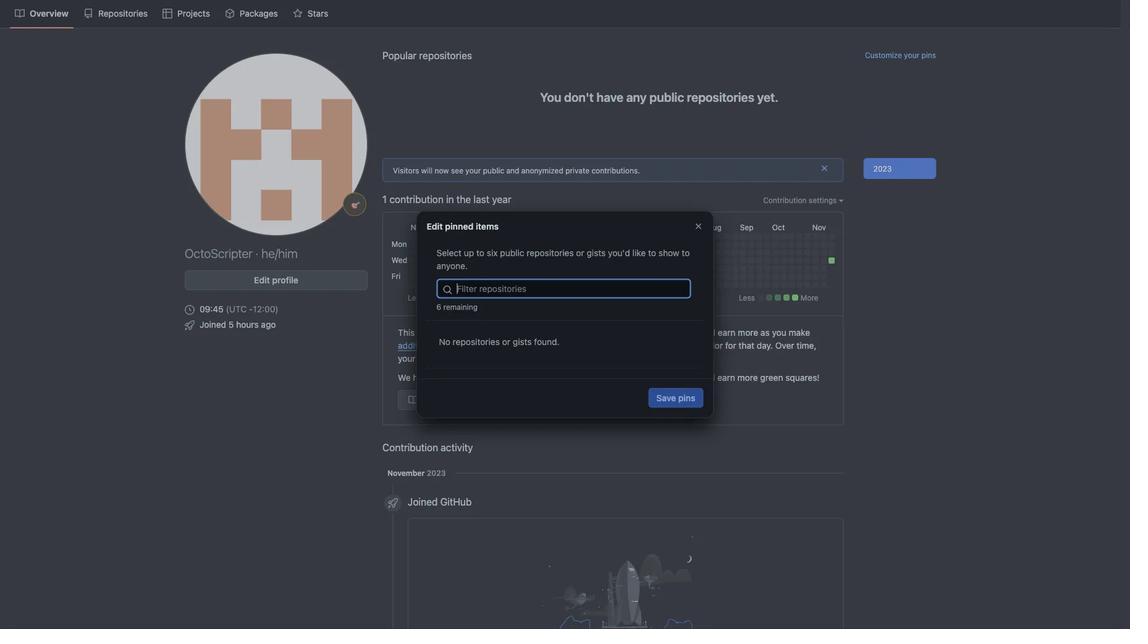 Task type: vqa. For each thing, say whether or not it's contained in the screenshot.
Docs
no



Task type: locate. For each thing, give the bounding box(es) containing it.
1 vertical spatial and
[[677, 328, 692, 338]]

joined for joined 5 hours ago
[[200, 320, 226, 330]]

1 vertical spatial public
[[483, 166, 504, 175]]

2023 down contribution activity
[[427, 469, 446, 478]]

1 horizontal spatial square
[[674, 341, 701, 351]]

repositories
[[419, 50, 472, 62], [687, 90, 755, 104], [527, 248, 574, 258], [453, 337, 500, 347]]

your down additional
[[398, 354, 416, 364]]

joined 5 hours ago
[[200, 320, 276, 330]]

0 horizontal spatial contribution
[[390, 194, 444, 206]]

and
[[507, 166, 520, 175], [677, 328, 692, 338], [701, 373, 715, 383]]

1 vertical spatial you
[[546, 373, 561, 383]]

square down you'll
[[674, 341, 701, 351]]

joined github! image
[[472, 529, 781, 630]]

1 vertical spatial contribution
[[383, 442, 438, 454]]

1 horizontal spatial you
[[772, 328, 787, 338]]

change your avatar image
[[185, 53, 368, 236]]

or left you'd
[[576, 248, 585, 258]]

and left anonymized
[[507, 166, 520, 175]]

0 vertical spatial and
[[507, 166, 520, 175]]

1 vertical spatial for
[[726, 341, 737, 351]]

public up the year
[[483, 166, 504, 175]]

first
[[549, 328, 564, 338], [640, 373, 655, 383]]

1 vertical spatial how
[[563, 373, 580, 383]]

1 vertical spatial a
[[434, 373, 439, 383]]

or up the looking
[[502, 337, 511, 347]]

1 vertical spatial first
[[640, 373, 655, 383]]

square inside . more contributions means a higher contrast square color for that day. over time, your chart might start looking
[[674, 341, 701, 351]]

color
[[703, 341, 723, 351]]

for inside this is your contribution graph . your first square is for joining github and you'll earn more as you make additional contributions
[[605, 328, 616, 338]]

0 horizontal spatial first
[[549, 328, 564, 338]]

gists left you'd
[[587, 248, 606, 258]]

a inside . more contributions means a higher contrast square color for that day. over time, your chart might start looking
[[603, 341, 608, 351]]

edit left pinned
[[427, 222, 443, 232]]

edit left profile
[[254, 275, 270, 286]]

more
[[801, 294, 819, 302], [497, 341, 517, 351]]

hours
[[236, 320, 259, 330]]

that
[[739, 341, 755, 351], [490, 373, 506, 383]]

0 vertical spatial joined
[[200, 320, 226, 330]]

like left this
[[563, 354, 576, 364]]

1 horizontal spatial contribution
[[446, 328, 497, 338]]

2 nov from the left
[[813, 223, 827, 232]]

0 vertical spatial contribution
[[390, 194, 444, 206]]

. left 'your'
[[524, 328, 526, 338]]

1 horizontal spatial how
[[563, 373, 580, 383]]

0 vertical spatial contribution
[[763, 196, 807, 205]]

1 horizontal spatial is
[[596, 328, 603, 338]]

0 vertical spatial you
[[772, 328, 787, 338]]

contribution up oct
[[763, 196, 807, 205]]

might
[[441, 354, 464, 364]]

how down this
[[563, 373, 580, 383]]

1
[[383, 194, 387, 206]]

a left higher
[[603, 341, 608, 351]]

github down november 2023
[[441, 497, 472, 508]]

0 vertical spatial github
[[647, 328, 675, 338]]

count
[[458, 294, 478, 302]]

graph
[[499, 328, 524, 338]]

package image
[[225, 9, 235, 19]]

will left now
[[421, 166, 433, 175]]

public inside alert
[[483, 166, 504, 175]]

nov down settings
[[813, 223, 827, 232]]

aug
[[708, 223, 722, 232]]

2 horizontal spatial and
[[701, 373, 715, 383]]

1 horizontal spatial .
[[524, 328, 526, 338]]

edit inside 'edit profile' button
[[254, 275, 270, 286]]

12:00)
[[253, 304, 279, 314]]

0 vertical spatial .
[[524, 328, 526, 338]]

0 horizontal spatial like
[[563, 354, 576, 364]]

your right the customize in the right of the page
[[904, 51, 920, 59]]

day.
[[757, 341, 773, 351]]

public inside select up to six public repositories or gists you'd like to show to anyone.
[[500, 248, 525, 258]]

your up additional contributions link
[[426, 328, 444, 338]]

github up 'contrast'
[[647, 328, 675, 338]]

1 vertical spatial edit
[[254, 275, 270, 286]]

1 vertical spatial or
[[502, 337, 511, 347]]

0 horizontal spatial and
[[507, 166, 520, 175]]

0 horizontal spatial more
[[497, 341, 517, 351]]

1 vertical spatial gists
[[513, 337, 532, 347]]

1 horizontal spatial a
[[603, 341, 608, 351]]

now
[[435, 166, 449, 175]]

first left repository
[[640, 373, 655, 383]]

dismiss this notice image
[[820, 163, 830, 173]]

0 horizontal spatial 2023
[[427, 469, 446, 478]]

1 is from the left
[[417, 328, 424, 338]]

show right you'd
[[659, 248, 680, 258]]

you don't have any public repositories yet.
[[540, 90, 779, 104]]

0 vertical spatial show
[[659, 248, 680, 258]]

you right the as
[[772, 328, 787, 338]]

1 nov from the left
[[411, 223, 425, 232]]

in
[[446, 194, 454, 206]]

or
[[576, 248, 585, 258], [502, 337, 511, 347]]

0 vertical spatial that
[[739, 341, 755, 351]]

a left quick
[[434, 373, 439, 383]]

for inside . more contributions means a higher contrast square color for that day. over time, your chart might start looking
[[726, 341, 737, 351]]

joined down november 2023
[[408, 497, 438, 508]]

repositories up filter repositories search box in the top of the page
[[527, 248, 574, 258]]

1 vertical spatial contribution
[[446, 328, 497, 338]]

you down something like this button
[[546, 373, 561, 383]]

private
[[566, 166, 590, 175]]

1 horizontal spatial like
[[633, 248, 646, 258]]

0 vertical spatial square
[[567, 328, 594, 338]]

a
[[603, 341, 608, 351], [434, 373, 439, 383]]

more left the as
[[738, 328, 759, 338]]

0 vertical spatial more
[[738, 328, 759, 338]]

earn down color
[[718, 373, 735, 383]]

anyone.
[[437, 261, 468, 271]]

looking
[[487, 354, 516, 364]]

star image
[[293, 9, 303, 19]]

1 horizontal spatial first
[[640, 373, 655, 383]]

0 vertical spatial earn
[[718, 328, 736, 338]]

more
[[738, 328, 759, 338], [738, 373, 758, 383]]

0 horizontal spatial nov
[[411, 223, 425, 232]]

contributions up start
[[439, 341, 492, 351]]

earn up color
[[718, 328, 736, 338]]

have left 'any'
[[597, 90, 624, 104]]

your
[[528, 328, 546, 338]]

1 horizontal spatial more
[[801, 294, 819, 302]]

1 horizontal spatial github
[[647, 328, 675, 338]]

like right you'd
[[633, 248, 646, 258]]

1 vertical spatial that
[[490, 373, 506, 383]]

1 horizontal spatial that
[[739, 341, 755, 351]]

1 vertical spatial github
[[441, 497, 472, 508]]

activity
[[441, 442, 473, 454]]

1 horizontal spatial for
[[726, 341, 737, 351]]

1 horizontal spatial will
[[508, 373, 521, 383]]

0 vertical spatial edit
[[427, 222, 443, 232]]

is up means
[[596, 328, 603, 338]]

more inside this is your contribution graph . your first square is for joining github and you'll earn more as you make additional contributions
[[738, 328, 759, 338]]

pins inside button
[[679, 393, 696, 403]]

have right we
[[413, 373, 432, 383]]

for right color
[[726, 341, 737, 351]]

contributions
[[480, 294, 526, 302], [439, 341, 492, 351], [520, 341, 572, 351]]

1 horizontal spatial joined
[[408, 497, 438, 508]]

1 horizontal spatial have
[[597, 90, 624, 104]]

0 horizontal spatial square
[[567, 328, 594, 338]]

joined for joined github
[[408, 497, 438, 508]]

nov for nov dec
[[411, 223, 425, 232]]

.
[[524, 328, 526, 338], [492, 341, 495, 351]]

0 vertical spatial first
[[549, 328, 564, 338]]

2 vertical spatial public
[[500, 248, 525, 258]]

0 horizontal spatial show
[[523, 373, 544, 383]]

1 vertical spatial more
[[497, 341, 517, 351]]

november
[[388, 469, 425, 478]]

1 vertical spatial earn
[[718, 373, 735, 383]]

0 vertical spatial public
[[650, 90, 684, 104]]

your inside . more contributions means a higher contrast square color for that day. over time, your chart might start looking
[[398, 354, 416, 364]]

0 horizontal spatial github
[[441, 497, 472, 508]]

additional
[[398, 341, 437, 351]]

that down the looking
[[490, 373, 506, 383]]

contributions.
[[592, 166, 640, 175]]

0 horizontal spatial .
[[492, 341, 495, 351]]

first right 'your'
[[549, 328, 564, 338]]

make
[[789, 328, 810, 338]]

0 horizontal spatial that
[[490, 373, 506, 383]]

0 vertical spatial 2023
[[874, 164, 892, 173]]

rocket image
[[388, 499, 398, 509]]

we
[[398, 373, 411, 383]]

your right see
[[466, 166, 481, 175]]

1 vertical spatial like
[[563, 354, 576, 364]]

octoscripter
[[185, 246, 253, 261]]

2 is from the left
[[596, 328, 603, 338]]

0 vertical spatial a
[[603, 341, 608, 351]]

contribution inside popup button
[[763, 196, 807, 205]]

visitors
[[393, 166, 419, 175]]

2023 inside 'link'
[[874, 164, 892, 173]]

create
[[592, 373, 617, 383]]

and left you'll
[[677, 328, 692, 338]]

pins right "save"
[[679, 393, 696, 403]]

0 horizontal spatial edit
[[254, 275, 270, 286]]

public right 'any'
[[650, 90, 684, 104]]

last
[[474, 194, 490, 206]]

is up additional
[[417, 328, 424, 338]]

sep
[[740, 223, 754, 232]]

1 horizontal spatial and
[[677, 328, 692, 338]]

edit inside edit pinned items dialog
[[427, 222, 443, 232]]

0 horizontal spatial gists
[[513, 337, 532, 347]]

0 horizontal spatial a
[[434, 373, 439, 383]]

1 horizontal spatial nov
[[813, 223, 827, 232]]

book image
[[409, 396, 418, 405]]

0 horizontal spatial for
[[605, 328, 616, 338]]

joined
[[200, 320, 226, 330], [408, 497, 438, 508]]

0 vertical spatial more
[[801, 294, 819, 302]]

learn
[[408, 294, 428, 302]]

close image
[[694, 222, 704, 231]]

popular
[[383, 50, 417, 62]]

0 vertical spatial or
[[576, 248, 585, 258]]

contributions up something
[[520, 341, 572, 351]]

🎯
[[351, 200, 359, 209]]

and inside this is your contribution graph . your first square is for joining github and you'll earn more as you make additional contributions
[[677, 328, 692, 338]]

public right six
[[500, 248, 525, 258]]

1 vertical spatial .
[[492, 341, 495, 351]]

quick
[[441, 373, 463, 383]]

edit for edit pinned items
[[427, 222, 443, 232]]

found.
[[534, 337, 560, 347]]

0 horizontal spatial joined
[[200, 320, 226, 330]]

your right create
[[620, 373, 637, 383]]

show inside select up to six public repositories or gists you'd like to show to anyone.
[[659, 248, 680, 258]]

will
[[421, 166, 433, 175], [508, 373, 521, 383]]

0 horizontal spatial pins
[[679, 393, 696, 403]]

2023
[[874, 164, 892, 173], [427, 469, 446, 478]]

like
[[633, 248, 646, 258], [563, 354, 576, 364]]

how
[[430, 294, 444, 302], [563, 373, 580, 383]]

cell
[[411, 234, 417, 240], [435, 234, 441, 240], [443, 234, 449, 240], [451, 234, 457, 240], [459, 234, 465, 240], [467, 234, 473, 240], [475, 234, 481, 240], [483, 234, 489, 240], [491, 234, 497, 240], [499, 234, 506, 240], [692, 234, 698, 240], [700, 234, 706, 240], [708, 234, 714, 240], [716, 234, 722, 240], [724, 234, 731, 240], [732, 234, 739, 240], [740, 234, 747, 240], [748, 234, 755, 240], [756, 234, 763, 240], [765, 234, 771, 240], [773, 234, 779, 240], [781, 234, 787, 240], [789, 234, 795, 240], [797, 234, 803, 240], [805, 234, 811, 240], [813, 234, 819, 240], [821, 234, 827, 240], [829, 234, 835, 240], [411, 242, 417, 248], [443, 242, 449, 248], [451, 242, 457, 248], [475, 242, 481, 248], [483, 242, 489, 248], [499, 242, 506, 248], [507, 242, 514, 248], [531, 242, 538, 248], [540, 242, 546, 248], [580, 242, 586, 248], [588, 242, 594, 248], [612, 242, 618, 248], [620, 242, 626, 248], [644, 242, 650, 248], [708, 242, 714, 248], [716, 242, 722, 248], [724, 242, 731, 248], [732, 242, 739, 248], [740, 242, 747, 248], [748, 242, 755, 248], [756, 242, 763, 248], [765, 242, 771, 248], [773, 242, 779, 248], [781, 242, 787, 248], [789, 242, 795, 248], [797, 242, 803, 248], [805, 242, 811, 248], [813, 242, 819, 248], [821, 242, 827, 248], [829, 242, 835, 248], [411, 250, 417, 256], [435, 250, 441, 256], [443, 250, 449, 256], [451, 250, 457, 256], [459, 250, 465, 256], [467, 250, 473, 256], [475, 250, 481, 256], [483, 250, 489, 256], [491, 250, 497, 256], [499, 250, 506, 256], [507, 250, 514, 256], [515, 250, 522, 256], [523, 250, 530, 256], [531, 250, 538, 256], [540, 250, 546, 256], [548, 250, 554, 256], [556, 250, 562, 256], [564, 250, 570, 256], [572, 250, 578, 256], [580, 250, 586, 256], [588, 250, 594, 256], [596, 250, 602, 256], [604, 250, 610, 256], [612, 250, 618, 256], [620, 250, 626, 256], [628, 250, 634, 256], [636, 250, 642, 256], [644, 250, 650, 256], [652, 250, 658, 256], [660, 250, 666, 256], [668, 250, 674, 256], [676, 250, 682, 256], [684, 250, 690, 256], [708, 250, 714, 256], [716, 250, 722, 256], [724, 250, 731, 256], [732, 250, 739, 256], [740, 250, 747, 256], [748, 250, 755, 256], [756, 250, 763, 256], [765, 250, 771, 256], [773, 250, 779, 256], [781, 250, 787, 256], [789, 250, 795, 256], [797, 250, 803, 256], [805, 250, 811, 256], [813, 250, 819, 256], [821, 250, 827, 256], [829, 250, 835, 256], [411, 258, 417, 264], [443, 258, 449, 264], [451, 258, 457, 264], [459, 258, 465, 264], [467, 258, 473, 264], [475, 258, 481, 264], [483, 258, 489, 264], [491, 258, 497, 264], [499, 258, 506, 264], [507, 258, 514, 264], [515, 258, 522, 264], [523, 258, 530, 264], [531, 258, 538, 264], [540, 258, 546, 264], [548, 258, 554, 264], [556, 258, 562, 264], [564, 258, 570, 264], [572, 258, 578, 264], [580, 258, 586, 264], [588, 258, 594, 264], [604, 258, 610, 264], [612, 258, 618, 264], [620, 258, 626, 264], [628, 258, 634, 264], [636, 258, 642, 264], [644, 258, 650, 264], [660, 258, 666, 264], [684, 258, 690, 264], [708, 258, 714, 264], [716, 258, 722, 264], [724, 258, 731, 264], [732, 258, 739, 264], [740, 258, 747, 264], [748, 258, 755, 264], [756, 258, 763, 264], [765, 258, 771, 264], [773, 258, 779, 264], [781, 258, 787, 264], [789, 258, 795, 264], [797, 258, 803, 264], [805, 258, 811, 264], [813, 258, 819, 264], [821, 258, 827, 264], [829, 258, 835, 264], [411, 266, 417, 272], [435, 266, 441, 272], [443, 266, 449, 272], [451, 266, 457, 272], [459, 266, 465, 272], [467, 266, 473, 272], [475, 266, 481, 272], [483, 266, 489, 272], [499, 266, 506, 272], [604, 266, 610, 272], [612, 266, 618, 272], [620, 266, 626, 272], [708, 266, 714, 272], [716, 266, 722, 272], [724, 266, 731, 272], [732, 266, 739, 272], [740, 266, 747, 272], [748, 266, 755, 272], [756, 266, 763, 272], [765, 266, 771, 272], [773, 266, 779, 272], [781, 266, 787, 272], [789, 266, 795, 272], [797, 266, 803, 272], [805, 266, 811, 272], [813, 266, 819, 272], [821, 266, 827, 272], [411, 274, 417, 280], [435, 274, 441, 280], [443, 274, 449, 280], [451, 274, 457, 280], [459, 274, 465, 280], [467, 274, 473, 280], [475, 274, 481, 280], [483, 274, 489, 280], [491, 274, 497, 280], [499, 274, 506, 280], [507, 274, 514, 280], [515, 274, 522, 280], [523, 274, 530, 280], [531, 274, 538, 280], [540, 274, 546, 280], [548, 274, 554, 280], [556, 274, 562, 280], [564, 274, 570, 280], [572, 274, 578, 280], [580, 274, 586, 280], [588, 274, 594, 280], [596, 274, 602, 280], [604, 274, 610, 280], [612, 274, 618, 280], [620, 274, 626, 280], [628, 274, 634, 280], [636, 274, 642, 280], [644, 274, 650, 280], [652, 274, 658, 280], [660, 274, 666, 280], [668, 274, 674, 280], [676, 274, 682, 280], [684, 274, 690, 280], [692, 274, 698, 280], [708, 274, 714, 280], [716, 274, 722, 280], [724, 274, 731, 280], [732, 274, 739, 280], [740, 274, 747, 280], [748, 274, 755, 280], [756, 274, 763, 280], [765, 274, 771, 280], [773, 274, 779, 280], [781, 274, 787, 280], [789, 274, 795, 280], [797, 274, 803, 280], [805, 274, 811, 280], [813, 274, 819, 280], [821, 274, 827, 280], [411, 282, 417, 288], [435, 282, 441, 288], [443, 282, 449, 288], [451, 282, 457, 288], [459, 282, 465, 288], [467, 282, 473, 288], [475, 282, 481, 288], [483, 282, 489, 288], [491, 282, 497, 288], [499, 282, 506, 288], [507, 282, 514, 288], [515, 282, 522, 288], [523, 282, 530, 288], [684, 282, 690, 288], [708, 282, 714, 288], [716, 282, 722, 288], [724, 282, 731, 288], [732, 282, 739, 288], [740, 282, 747, 288], [748, 282, 755, 288], [756, 282, 763, 288], [765, 282, 771, 288], [773, 282, 779, 288], [781, 282, 787, 288], [789, 282, 795, 288], [797, 282, 803, 288], [805, 282, 811, 288], [813, 282, 819, 288], [821, 282, 827, 288]]

0 horizontal spatial is
[[417, 328, 424, 338]]

1 vertical spatial joined
[[408, 497, 438, 508]]

0 vertical spatial gists
[[587, 248, 606, 258]]

will down the looking
[[508, 373, 521, 383]]

earn
[[718, 328, 736, 338], [718, 373, 735, 383]]

repositories
[[98, 8, 148, 19]]

contribution
[[390, 194, 444, 206], [446, 328, 497, 338]]

contributions inside . more contributions means a higher contrast square color for that day. over time, your chart might start looking
[[520, 341, 572, 351]]

nov for nov
[[813, 223, 827, 232]]

0 horizontal spatial will
[[421, 166, 433, 175]]

. up the looking
[[492, 341, 495, 351]]

edit pinned items dialog
[[417, 212, 714, 418]]

no
[[439, 337, 451, 347]]

show down something
[[523, 373, 544, 383]]

contribution settings
[[763, 196, 839, 205]]

public
[[650, 90, 684, 104], [483, 166, 504, 175], [500, 248, 525, 258]]

0 horizontal spatial have
[[413, 373, 432, 383]]

mon
[[392, 240, 407, 248]]

nov left dec
[[411, 223, 425, 232]]

joined down 09:45
[[200, 320, 226, 330]]

1 horizontal spatial show
[[659, 248, 680, 258]]

0 horizontal spatial how
[[430, 294, 444, 302]]

gists
[[587, 248, 606, 258], [513, 337, 532, 347]]

gists up something
[[513, 337, 532, 347]]

projects link
[[158, 4, 215, 23]]

0 vertical spatial how
[[430, 294, 444, 302]]

0 vertical spatial pins
[[922, 51, 936, 59]]

more left green
[[738, 373, 758, 383]]

grid
[[390, 220, 837, 290]]

how up 6
[[430, 294, 444, 302]]

more down graph
[[497, 341, 517, 351]]

2023 right dismiss this notice image
[[874, 164, 892, 173]]

1 earn from the top
[[718, 328, 736, 338]]

1 horizontal spatial edit
[[427, 222, 443, 232]]

0 vertical spatial will
[[421, 166, 433, 175]]

contribution up nov dec
[[390, 194, 444, 206]]

edit
[[427, 222, 443, 232], [254, 275, 270, 286]]

contribution up november
[[383, 442, 438, 454]]

remaining
[[444, 303, 478, 312]]

your
[[904, 51, 920, 59], [466, 166, 481, 175], [426, 328, 444, 338], [398, 354, 416, 364], [620, 373, 637, 383]]

1 vertical spatial pins
[[679, 393, 696, 403]]

repo image
[[83, 9, 93, 19]]

1 horizontal spatial gists
[[587, 248, 606, 258]]

is
[[417, 328, 424, 338], [596, 328, 603, 338]]

that left day.
[[739, 341, 755, 351]]

pins right the customize in the right of the page
[[922, 51, 936, 59]]

1 horizontal spatial 2023
[[874, 164, 892, 173]]

contribution inside this is your contribution graph . your first square is for joining github and you'll earn more as you make additional contributions
[[446, 328, 497, 338]]

for up higher
[[605, 328, 616, 338]]

0 vertical spatial for
[[605, 328, 616, 338]]

square up means
[[567, 328, 594, 338]]

more up make
[[801, 294, 819, 302]]

and right repository
[[701, 373, 715, 383]]

contribution up start
[[446, 328, 497, 338]]



Task type: describe. For each thing, give the bounding box(es) containing it.
edit pinned items
[[427, 222, 499, 232]]

chart
[[418, 354, 439, 364]]

and inside visitors will now see your public and anonymized private contributions. alert
[[507, 166, 520, 175]]

this
[[578, 354, 593, 364]]

book image
[[15, 9, 25, 19]]

anonymized
[[522, 166, 564, 175]]

6 remaining
[[437, 303, 478, 312]]

earn inside this is your contribution graph . your first square is for joining github and you'll earn more as you make additional contributions
[[718, 328, 736, 338]]

2 earn from the top
[[718, 373, 735, 383]]

edit profile
[[254, 275, 298, 286]]

repositories right popular
[[419, 50, 472, 62]]

time,
[[797, 341, 817, 351]]

projects
[[177, 8, 210, 19]]

contribution for contribution activity
[[383, 442, 438, 454]]

fri
[[392, 272, 401, 281]]

first inside this is your contribution graph . your first square is for joining github and you'll earn more as you make additional contributions
[[549, 328, 564, 338]]

customize your pins
[[865, 51, 936, 59]]

github inside this is your contribution graph . your first square is for joining github and you'll earn more as you make additional contributions
[[647, 328, 675, 338]]

square inside this is your contribution graph . your first square is for joining github and you'll earn more as you make additional contributions
[[567, 328, 594, 338]]

clock image
[[185, 305, 195, 315]]

we
[[446, 294, 456, 302]]

nov dec
[[411, 223, 441, 232]]

over
[[776, 341, 795, 351]]

0 horizontal spatial or
[[502, 337, 511, 347]]

save
[[657, 393, 676, 403]]

don't
[[564, 90, 594, 104]]

start
[[466, 354, 485, 364]]

something like this button
[[518, 352, 593, 365]]

contribution activity
[[383, 442, 473, 454]]

contributions right count
[[480, 294, 526, 302]]

that inside . more contributions means a higher contrast square color for that day. over time, your chart might start looking
[[739, 341, 755, 351]]

(utc
[[226, 304, 247, 314]]

1       contribution         in the last year
[[383, 194, 512, 206]]

year
[[492, 194, 512, 206]]

🎯 button
[[349, 198, 361, 211]]

pinned
[[445, 222, 474, 232]]

see
[[451, 166, 464, 175]]

this is your contribution graph . your first square is for joining github and you'll earn more as you make additional contributions
[[398, 328, 810, 351]]

packages link
[[220, 4, 283, 23]]

profile
[[272, 275, 298, 286]]

your inside alert
[[466, 166, 481, 175]]

ago
[[261, 320, 276, 330]]

overview
[[30, 8, 69, 19]]

stars
[[308, 8, 328, 19]]

higher
[[611, 341, 636, 351]]

more inside . more contributions means a higher contrast square color for that day. over time, your chart might start looking
[[497, 341, 517, 351]]

5
[[229, 320, 234, 330]]

green
[[761, 373, 783, 383]]

he/him
[[262, 246, 298, 261]]

contributions inside this is your contribution graph . your first square is for joining github and you'll earn more as you make additional contributions
[[439, 341, 492, 351]]

you'll
[[695, 328, 716, 338]]

search image
[[443, 285, 453, 295]]

2023 link
[[864, 158, 936, 179]]

no repositories or gists found.
[[439, 337, 560, 347]]

means
[[575, 341, 601, 351]]

. inside . more contributions means a higher contrast square color for that day. over time, your chart might start looking
[[492, 341, 495, 351]]

select up to six public repositories or gists you'd like to show to anyone.
[[437, 248, 690, 271]]

the
[[457, 194, 471, 206]]

1 vertical spatial have
[[413, 373, 432, 383]]

edit for edit profile
[[254, 275, 270, 286]]

2 vertical spatial and
[[701, 373, 715, 383]]

contribution settings button
[[763, 195, 844, 206]]

something
[[518, 354, 560, 364]]

repositories up start
[[453, 337, 500, 347]]

dec
[[427, 223, 441, 232]]

this
[[398, 328, 415, 338]]

as
[[761, 328, 770, 338]]

1 vertical spatial more
[[738, 373, 758, 383]]

jan
[[459, 223, 472, 232]]

1 vertical spatial 2023
[[427, 469, 446, 478]]

something like this
[[518, 354, 593, 364]]

repositories left yet.
[[687, 90, 755, 104]]

gists inside select up to six public repositories or gists you'd like to show to anyone.
[[587, 248, 606, 258]]

save pins button
[[649, 388, 704, 408]]

1 vertical spatial will
[[508, 373, 521, 383]]

table image
[[163, 9, 173, 19]]

squares!
[[786, 373, 820, 383]]

-
[[249, 304, 253, 314]]

or inside select up to six public repositories or gists you'd like to show to anyone.
[[576, 248, 585, 258]]

six
[[487, 248, 498, 258]]

0 vertical spatial have
[[597, 90, 624, 104]]

yet.
[[758, 90, 779, 104]]

rocket image
[[185, 321, 195, 331]]

contribution for contribution settings
[[763, 196, 807, 205]]

settings
[[809, 196, 837, 205]]

customize
[[865, 51, 902, 59]]

·
[[256, 246, 259, 261]]

wed
[[392, 256, 407, 265]]

oct
[[773, 223, 785, 232]]

we have a quick guide that will show you how to create your first repository and earn more green squares!
[[398, 373, 820, 383]]

6
[[437, 303, 441, 312]]

learn how we count contributions
[[408, 294, 526, 302]]

guide
[[465, 373, 487, 383]]

0 horizontal spatial you
[[546, 373, 561, 383]]

09:45
[[200, 304, 224, 314]]

public for any
[[650, 90, 684, 104]]

like inside select up to six public repositories or gists you'd like to show to anyone.
[[633, 248, 646, 258]]

your inside this is your contribution graph . your first square is for joining github and you'll earn more as you make additional contributions
[[426, 328, 444, 338]]

like inside button
[[563, 354, 576, 364]]

you
[[540, 90, 562, 104]]

packages
[[240, 8, 278, 19]]

1 horizontal spatial pins
[[922, 51, 936, 59]]

repository
[[658, 373, 698, 383]]

any
[[627, 90, 647, 104]]

save pins
[[657, 393, 696, 403]]

repositories inside select up to six public repositories or gists you'd like to show to anyone.
[[527, 248, 574, 258]]

feb
[[499, 223, 512, 232]]

learn how we count contributions link
[[408, 294, 526, 302]]

1 vertical spatial show
[[523, 373, 544, 383]]

octoscripter              · he/him
[[185, 246, 298, 261]]

up
[[464, 248, 474, 258]]

you'd
[[608, 248, 630, 258]]

grid containing nov
[[390, 220, 837, 290]]

visitors will now see your public and anonymized private contributions.
[[393, 166, 640, 175]]

will inside alert
[[421, 166, 433, 175]]

. inside this is your contribution graph . your first square is for joining github and you'll earn more as you make additional contributions
[[524, 328, 526, 338]]

you inside this is your contribution graph . your first square is for joining github and you'll earn more as you make additional contributions
[[772, 328, 787, 338]]

visitors will now see your public and anonymized private contributions. alert
[[383, 158, 844, 182]]

items
[[476, 222, 499, 232]]

public for six
[[500, 248, 525, 258]]

overview link
[[10, 4, 74, 23]]

joined github
[[408, 497, 472, 508]]

Filter repositories search field
[[437, 279, 691, 299]]



